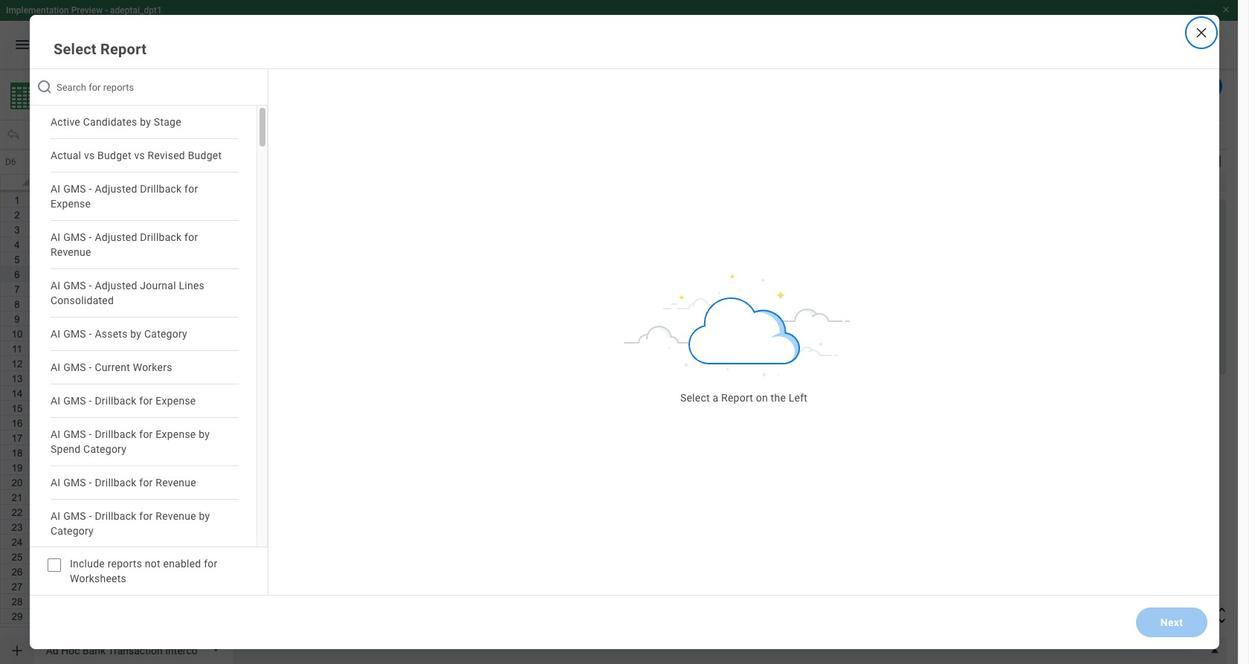 Task type: describe. For each thing, give the bounding box(es) containing it.
bank for ad hoc bank transaction intercompany event (default definition)
[[100, 77, 134, 95]]

0 vertical spatial report
[[100, 40, 147, 58]]

on
[[756, 392, 768, 404]]

event
[[316, 77, 353, 95]]

implementation
[[6, 5, 69, 16]]

definition)
[[414, 77, 484, 95]]

x image
[[1195, 25, 1210, 40]]

fx image
[[48, 153, 65, 171]]

2 vs from the left
[[134, 150, 145, 161]]

workers
[[133, 362, 172, 373]]

drillback for ai gms - drillback for expense by spend category
[[95, 428, 137, 440]]

include reports not enabled for worksheets
[[70, 558, 218, 585]]

unconstrained
[[561, 299, 630, 311]]

current
[[95, 362, 130, 373]]

ai gms - assets by category
[[51, 328, 187, 340]]

ai gms - drillback for revenue
[[51, 477, 196, 489]]

my tasks element
[[1146, 28, 1188, 61]]

ai for ai gms - drillback for revenue by category
[[51, 510, 61, 522]]

consolidated
[[51, 295, 114, 306]]

ai for ai gms - drillback for revenue
[[51, 477, 61, 489]]

bank for ad hoc bank transaction interco
[[83, 645, 106, 657]]

- for ai gms - current workers
[[89, 362, 92, 373]]

candidates
[[83, 116, 137, 128]]

ai gms - adjusted drillback for revenue
[[51, 231, 198, 258]]

hoc for ad hoc bank transaction interco
[[61, 645, 80, 657]]

underline image
[[238, 127, 253, 142]]

gms for ai gms - drillback for expense by spend category
[[63, 428, 86, 440]]

select report dialog
[[30, 15, 1220, 649]]

rows
[[486, 314, 509, 325]]

adeptai_dpt1
[[110, 5, 162, 16]]

ai for ai gms - adjusted journal lines consolidated
[[51, 280, 61, 292]]

include
[[70, 558, 105, 570]]

enabled
[[163, 558, 201, 570]]

the
[[771, 392, 786, 404]]

ad hoc bank transaction intercompany event (default definition)
[[48, 77, 484, 95]]

1 budget from the left
[[98, 150, 131, 161]]

add footer ws image
[[10, 643, 24, 658]]

revised
[[148, 150, 185, 161]]

drillback for ai gms - drillback for revenue by category
[[95, 510, 137, 522]]

0 vertical spatial category
[[144, 328, 187, 340]]

lines
[[179, 280, 205, 292]]

auto-
[[486, 299, 511, 311]]

gms for ai gms - drillback for expense
[[63, 395, 86, 407]]

for inside ai gms - adjusted drillback for expense
[[185, 183, 198, 195]]

revenue for ai gms - drillback for revenue
[[156, 477, 196, 489]]

implementation preview -   adeptai_dpt1
[[6, 5, 162, 16]]

- for ai gms - drillback for revenue by category
[[89, 510, 92, 522]]

adjusted for consolidated
[[95, 280, 137, 292]]

adjusted for expense
[[95, 183, 137, 195]]

ai for ai gms - drillback for expense by spend category
[[51, 428, 61, 440]]

update
[[511, 299, 544, 311]]

ad hoc bank transaction intercompany event (default definition) button
[[40, 76, 511, 97]]

transaction for intercompany
[[137, 77, 216, 95]]

revenue for ai gms - drillback for revenue by category
[[156, 510, 196, 522]]

select report
[[54, 40, 147, 58]]

actual vs budget vs revised budget
[[51, 150, 222, 161]]

Source Data text field
[[463, 250, 786, 279]]

pivot table location element
[[455, 360, 777, 415]]

menus menu bar
[[39, 99, 299, 120]]

reports element
[[30, 106, 268, 548]]

ai gms - drillback for expense by spend category
[[51, 428, 210, 455]]

by inside ai gms - drillback for revenue by category
[[199, 510, 210, 522]]

a
[[713, 392, 719, 404]]

ad for ad hoc bank transaction intercompany event (default definition)
[[48, 77, 66, 95]]

reports
[[108, 558, 142, 570]]

ai for ai gms - adjusted drillback for expense
[[51, 183, 61, 195]]

gms for ai gms - assets by category
[[63, 328, 86, 340]]

expense for ai gms - drillback for expense
[[156, 395, 196, 407]]

gms for ai gms - adjusted drillback for revenue
[[63, 231, 86, 243]]

Search for reports field
[[30, 82, 268, 93]]

select a report on the left
[[681, 392, 808, 404]]

ai gms - drillback for revenue by category
[[51, 510, 210, 537]]

(default
[[357, 77, 410, 95]]

toolbar container region
[[0, 120, 1201, 150]]

region inside select report dialog
[[30, 69, 268, 595]]

ai for ai gms - current workers
[[51, 362, 61, 373]]

adds
[[683, 299, 707, 311]]

for for ai gms - drillback for revenue
[[139, 477, 153, 489]]

gms for ai gms - adjusted drillback for expense
[[63, 183, 86, 195]]

preview
[[71, 5, 103, 16]]

chevron up circle image
[[1207, 127, 1221, 142]]

left
[[789, 392, 808, 404]]

assets
[[95, 328, 128, 340]]

drillback inside ai gms - adjusted drillback for revenue
[[140, 231, 182, 243]]

- for ai gms - drillback for expense
[[89, 395, 92, 407]]



Task type: locate. For each thing, give the bounding box(es) containing it.
for
[[185, 183, 198, 195], [185, 231, 198, 243], [139, 395, 153, 407], [139, 428, 153, 440], [139, 477, 153, 489], [139, 510, 153, 522], [204, 558, 218, 570]]

- left current at the bottom left
[[89, 362, 92, 373]]

for for ai gms - drillback for revenue by category
[[139, 510, 153, 522]]

formula editor image
[[1205, 152, 1223, 170]]

as
[[547, 299, 558, 311]]

gms for ai gms - drillback for revenue
[[63, 477, 86, 489]]

select for select a report on the left
[[681, 392, 710, 404]]

adjusted for revenue
[[95, 231, 137, 243]]

- for ai gms - adjusted drillback for expense
[[89, 183, 92, 195]]

for inside ai gms - adjusted drillback for revenue
[[185, 231, 198, 243]]

for for ai gms - drillback for expense
[[139, 395, 153, 407]]

transaction for interco
[[108, 645, 163, 657]]

hoc for ad hoc bank transaction intercompany event (default definition)
[[70, 77, 96, 95]]

drillback inside ai gms - adjusted drillback for expense
[[140, 183, 182, 195]]

for inside include reports not enabled for worksheets
[[204, 558, 218, 570]]

None text field
[[1, 152, 44, 173], [463, 430, 786, 459], [1, 152, 44, 173], [463, 430, 786, 459]]

adjusted
[[95, 183, 137, 195], [95, 231, 137, 243], [95, 280, 137, 292]]

for for ai gms - drillback for expense by spend category
[[139, 428, 153, 440]]

2 budget from the left
[[188, 150, 222, 161]]

ai gms - current workers
[[51, 362, 172, 373]]

1 vertical spatial report
[[722, 392, 754, 404]]

next
[[1161, 617, 1184, 629]]

1 vertical spatial hoc
[[61, 645, 80, 657]]

revenue up ai gms - drillback for revenue by category
[[156, 477, 196, 489]]

drillback up journal
[[140, 231, 182, 243]]

ad up 'active'
[[48, 77, 66, 95]]

- down ai gms - drillback for expense
[[89, 428, 92, 440]]

- down the actual vs budget vs revised budget
[[89, 183, 92, 195]]

hoc right add footer ws image
[[61, 645, 80, 657]]

hoc right search image
[[70, 77, 96, 95]]

1 vertical spatial adjusted
[[95, 231, 137, 243]]

0 vertical spatial revenue
[[51, 246, 91, 258]]

- for ai gms - adjusted drillback for revenue
[[89, 231, 92, 243]]

auto-update as unconstrained array data adds or removes rows
[[486, 299, 763, 325]]

for up lines
[[185, 231, 198, 243]]

ai
[[51, 183, 61, 195], [51, 231, 61, 243], [51, 280, 61, 292], [51, 328, 61, 340], [51, 362, 61, 373], [51, 395, 61, 407], [51, 428, 61, 440], [51, 477, 61, 489], [51, 510, 61, 522]]

expense down fx 'image'
[[51, 198, 91, 210]]

gms for ai gms - adjusted journal lines consolidated
[[63, 280, 86, 292]]

next button
[[1137, 608, 1208, 638]]

drillback down the "revised"
[[140, 183, 182, 195]]

active candidates by stage
[[51, 116, 181, 128]]

3 ai from the top
[[51, 280, 61, 292]]

category inside ai gms - drillback for expense by spend category
[[83, 443, 127, 455]]

drillback inside ai gms - drillback for revenue by category
[[95, 510, 137, 522]]

expense down ai gms - drillback for expense
[[156, 428, 196, 440]]

search image
[[36, 78, 54, 96]]

transaction inside the 'ad hoc bank transaction intercompany event (default definition)' button
[[137, 77, 216, 95]]

transaction up menus "menu bar"
[[137, 77, 216, 95]]

report
[[100, 40, 147, 58], [722, 392, 754, 404]]

0 vertical spatial adjusted
[[95, 183, 137, 195]]

revenue
[[51, 246, 91, 258], [156, 477, 196, 489], [156, 510, 196, 522]]

report down adeptai_dpt1
[[100, 40, 147, 58]]

vs left the "revised"
[[134, 150, 145, 161]]

- for ai gms - drillback for expense by spend category
[[89, 428, 92, 440]]

0 horizontal spatial select
[[54, 40, 97, 58]]

0 vertical spatial bank
[[100, 77, 134, 95]]

ai inside ai gms - adjusted drillback for expense
[[51, 183, 61, 195]]

7 ai from the top
[[51, 428, 61, 440]]

bank inside ad hoc bank transaction interco button
[[83, 645, 106, 657]]

0 vertical spatial hoc
[[70, 77, 96, 95]]

1 gms from the top
[[63, 183, 86, 195]]

drillback down ai gms - drillback for expense by spend category
[[95, 477, 137, 489]]

category up ai gms - drillback for revenue
[[83, 443, 127, 455]]

transaction inside ad hoc bank transaction interco button
[[108, 645, 163, 657]]

ai for ai gms - adjusted drillback for revenue
[[51, 231, 61, 243]]

adjusted down ai gms - adjusted drillback for expense
[[95, 231, 137, 243]]

for down workers
[[139, 395, 153, 407]]

category up workers
[[144, 328, 187, 340]]

7 gms from the top
[[63, 428, 86, 440]]

drillback down ai gms - drillback for revenue
[[95, 510, 137, 522]]

drillback for ai gms - drillback for expense
[[95, 395, 137, 407]]

2 vertical spatial revenue
[[156, 510, 196, 522]]

1 horizontal spatial budget
[[188, 150, 222, 161]]

gms
[[63, 183, 86, 195], [63, 231, 86, 243], [63, 280, 86, 292], [63, 328, 86, 340], [63, 362, 86, 373], [63, 395, 86, 407], [63, 428, 86, 440], [63, 477, 86, 489], [63, 510, 86, 522]]

vs right actual
[[84, 150, 95, 161]]

for down ai gms - drillback for revenue
[[139, 510, 153, 522]]

expense inside ai gms - adjusted drillback for expense
[[51, 198, 91, 210]]

- down ai gms - current workers
[[89, 395, 92, 407]]

ad hoc bank transaction interco button
[[40, 638, 204, 661]]

2 ai from the top
[[51, 231, 61, 243]]

budget down "active candidates by stage"
[[98, 150, 131, 161]]

1 horizontal spatial report
[[722, 392, 754, 404]]

- inside ai gms - drillback for expense by spend category
[[89, 428, 92, 440]]

intercompany
[[220, 77, 312, 95]]

- for ai gms - adjusted journal lines consolidated
[[89, 280, 92, 292]]

0 horizontal spatial budget
[[98, 150, 131, 161]]

bank down worksheets
[[83, 645, 106, 657]]

- down ai gms - adjusted drillback for expense
[[89, 231, 92, 243]]

- down ai gms - drillback for expense by spend category
[[89, 477, 92, 489]]

region
[[30, 69, 268, 595]]

0 horizontal spatial report
[[100, 40, 147, 58]]

1 vertical spatial ad
[[46, 645, 59, 657]]

profile logan mcneil element
[[1188, 28, 1230, 61]]

for inside ai gms - drillback for revenue by category
[[139, 510, 153, 522]]

3 gms from the top
[[63, 280, 86, 292]]

select down implementation preview -   adeptai_dpt1
[[54, 40, 97, 58]]

ad for ad hoc bank transaction interco
[[46, 645, 59, 657]]

by
[[140, 116, 151, 128], [130, 328, 142, 340], [199, 428, 210, 440], [199, 510, 210, 522]]

interco
[[165, 645, 198, 657]]

grid
[[0, 174, 1250, 664]]

9 ai from the top
[[51, 510, 61, 522]]

5 ai from the top
[[51, 362, 61, 373]]

journal
[[140, 280, 176, 292]]

adjusted up consolidated
[[95, 280, 137, 292]]

ai inside ai gms - adjusted drillback for revenue
[[51, 231, 61, 243]]

gms inside ai gms - drillback for expense by spend category
[[63, 428, 86, 440]]

1 vertical spatial revenue
[[156, 477, 196, 489]]

0 vertical spatial select
[[54, 40, 97, 58]]

0 vertical spatial ad
[[48, 77, 66, 95]]

1 horizontal spatial vs
[[134, 150, 145, 161]]

expense inside ai gms - drillback for expense by spend category
[[156, 428, 196, 440]]

- inside ai gms - adjusted journal lines consolidated
[[89, 280, 92, 292]]

ai gms - adjusted journal lines consolidated
[[51, 280, 205, 306]]

1 vertical spatial bank
[[83, 645, 106, 657]]

category inside ai gms - drillback for revenue by category
[[51, 525, 94, 537]]

adjusted down the actual vs budget vs revised budget
[[95, 183, 137, 195]]

category up 'include'
[[51, 525, 94, 537]]

category
[[144, 328, 187, 340], [83, 443, 127, 455], [51, 525, 94, 537]]

0 vertical spatial expense
[[51, 198, 91, 210]]

-
[[105, 5, 108, 16], [89, 183, 92, 195], [89, 231, 92, 243], [89, 280, 92, 292], [89, 328, 92, 340], [89, 362, 92, 373], [89, 395, 92, 407], [89, 428, 92, 440], [89, 477, 92, 489], [89, 510, 92, 522]]

transaction left the interco
[[108, 645, 163, 657]]

1 vertical spatial category
[[83, 443, 127, 455]]

gms inside ai gms - adjusted drillback for revenue
[[63, 231, 86, 243]]

gms inside ai gms - adjusted drillback for expense
[[63, 183, 86, 195]]

ai for ai gms - drillback for expense
[[51, 395, 61, 407]]

active
[[51, 116, 80, 128]]

adjusted inside ai gms - adjusted drillback for revenue
[[95, 231, 137, 243]]

1 vertical spatial select
[[681, 392, 710, 404]]

drillback inside ai gms - drillback for expense by spend category
[[95, 428, 137, 440]]

- up consolidated
[[89, 280, 92, 292]]

report right a
[[722, 392, 754, 404]]

revenue up enabled
[[156, 510, 196, 522]]

gms for ai gms - drillback for revenue by category
[[63, 510, 86, 522]]

drillback down current at the bottom left
[[95, 395, 137, 407]]

ai inside ai gms - adjusted journal lines consolidated
[[51, 280, 61, 292]]

- inside ai gms - adjusted drillback for expense
[[89, 183, 92, 195]]

budget
[[98, 150, 131, 161], [188, 150, 222, 161]]

not
[[145, 558, 161, 570]]

for right enabled
[[204, 558, 218, 570]]

6 gms from the top
[[63, 395, 86, 407]]

- right preview
[[105, 5, 108, 16]]

0 vertical spatial transaction
[[137, 77, 216, 95]]

drillback
[[140, 183, 182, 195], [140, 231, 182, 243], [95, 395, 137, 407], [95, 428, 137, 440], [95, 477, 137, 489], [95, 510, 137, 522]]

select for select report
[[54, 40, 97, 58]]

adjusted inside ai gms - adjusted drillback for expense
[[95, 183, 137, 195]]

drillback down ai gms - drillback for expense
[[95, 428, 137, 440]]

expense for ai gms - drillback for expense by spend category
[[156, 428, 196, 440]]

8 ai from the top
[[51, 477, 61, 489]]

9 gms from the top
[[63, 510, 86, 522]]

- inside banner
[[105, 5, 108, 16]]

select
[[54, 40, 97, 58], [681, 392, 710, 404]]

hoc
[[70, 77, 96, 95], [61, 645, 80, 657]]

adjusted inside ai gms - adjusted journal lines consolidated
[[95, 280, 137, 292]]

or
[[709, 299, 719, 311]]

select left a
[[681, 392, 710, 404]]

worksheets
[[70, 573, 126, 585]]

removes
[[722, 299, 763, 311]]

for inside ai gms - drillback for expense by spend category
[[139, 428, 153, 440]]

transaction
[[137, 77, 216, 95], [108, 645, 163, 657]]

for down the "revised"
[[185, 183, 198, 195]]

2 gms from the top
[[63, 231, 86, 243]]

2 adjusted from the top
[[95, 231, 137, 243]]

region containing active candidates by stage
[[30, 69, 268, 595]]

ai inside ai gms - drillback for revenue by category
[[51, 510, 61, 522]]

ad hoc bank transaction interco
[[46, 645, 198, 657]]

6 ai from the top
[[51, 395, 61, 407]]

2 vertical spatial adjusted
[[95, 280, 137, 292]]

revenue inside ai gms - drillback for revenue by category
[[156, 510, 196, 522]]

3 adjusted from the top
[[95, 280, 137, 292]]

0 horizontal spatial vs
[[84, 150, 95, 161]]

ad right add footer ws image
[[46, 645, 59, 657]]

italics image
[[213, 127, 227, 142]]

vs
[[84, 150, 95, 161], [134, 150, 145, 161]]

1 vs from the left
[[84, 150, 95, 161]]

- for ai gms - drillback for revenue
[[89, 477, 92, 489]]

for down ai gms - drillback for expense
[[139, 428, 153, 440]]

ai for ai gms - assets by category
[[51, 328, 61, 340]]

spend
[[51, 443, 81, 455]]

5 gms from the top
[[63, 362, 86, 373]]

gms inside ai gms - drillback for revenue by category
[[63, 510, 86, 522]]

1 vertical spatial expense
[[156, 395, 196, 407]]

revenue up consolidated
[[51, 246, 91, 258]]

2 vertical spatial expense
[[156, 428, 196, 440]]

expense down workers
[[156, 395, 196, 407]]

actual
[[51, 150, 81, 161]]

array
[[632, 299, 656, 311]]

drillback for ai gms - drillback for revenue
[[95, 477, 137, 489]]

- left assets
[[89, 328, 92, 340]]

4 gms from the top
[[63, 328, 86, 340]]

bold image
[[187, 127, 202, 142]]

for for include reports not enabled for worksheets
[[204, 558, 218, 570]]

1 vertical spatial transaction
[[108, 645, 163, 657]]

bank inside the 'ad hoc bank transaction intercompany event (default definition)' button
[[100, 77, 134, 95]]

1 adjusted from the top
[[95, 183, 137, 195]]

bank up "active candidates by stage"
[[100, 77, 134, 95]]

- down ai gms - drillback for revenue
[[89, 510, 92, 522]]

4 ai from the top
[[51, 328, 61, 340]]

- inside ai gms - drillback for revenue by category
[[89, 510, 92, 522]]

- inside ai gms - adjusted drillback for revenue
[[89, 231, 92, 243]]

gms inside ai gms - adjusted journal lines consolidated
[[63, 280, 86, 292]]

for up ai gms - drillback for revenue by category
[[139, 477, 153, 489]]

- for ai gms - assets by category
[[89, 328, 92, 340]]

2 vertical spatial category
[[51, 525, 94, 537]]

data
[[659, 299, 680, 311]]

by inside ai gms - drillback for expense by spend category
[[199, 428, 210, 440]]

stage
[[154, 116, 181, 128]]

ai gms - drillback for expense
[[51, 395, 196, 407]]

close environment banner image
[[1222, 5, 1231, 14]]

gms for ai gms - current workers
[[63, 362, 86, 373]]

8 gms from the top
[[63, 477, 86, 489]]

ai gms - adjusted drillback for expense
[[51, 183, 198, 210]]

bank
[[100, 77, 134, 95], [83, 645, 106, 657]]

ad
[[48, 77, 66, 95], [46, 645, 59, 657]]

ai inside ai gms - drillback for expense by spend category
[[51, 428, 61, 440]]

- for implementation preview -   adeptai_dpt1
[[105, 5, 108, 16]]

revenue inside ai gms - adjusted drillback for revenue
[[51, 246, 91, 258]]

implementation preview -   adeptai_dpt1 banner
[[0, 0, 1239, 68]]

expense
[[51, 198, 91, 210], [156, 395, 196, 407], [156, 428, 196, 440]]

1 ai from the top
[[51, 183, 61, 195]]

budget down "bold" image
[[188, 150, 222, 161]]

1 horizontal spatial select
[[681, 392, 710, 404]]



Task type: vqa. For each thing, say whether or not it's contained in the screenshot.
AI GMS - Drillback for Revenue's for
yes



